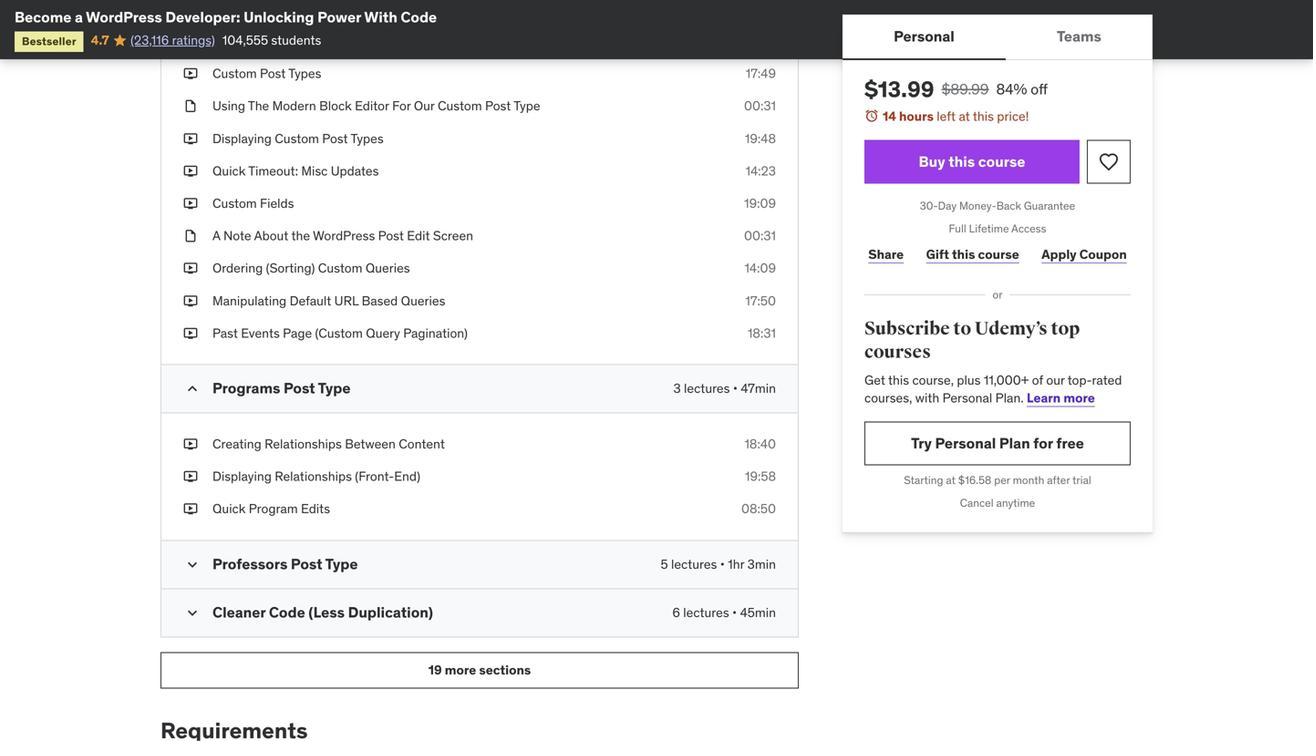 Task type: describe. For each thing, give the bounding box(es) containing it.
buy this course button
[[865, 140, 1080, 184]]

00:31 for a note about the wordpress post edit screen
[[745, 228, 776, 244]]

the
[[248, 98, 269, 114]]

get
[[865, 372, 886, 388]]

relationships for creating
[[265, 436, 342, 453]]

1 vertical spatial types
[[351, 130, 384, 147]]

timeout:
[[248, 163, 298, 179]]

quick for quick timeout: misc updates
[[213, 163, 246, 179]]

guarantee
[[1024, 199, 1076, 213]]

• for programs post type
[[733, 380, 738, 397]]

post left the edit
[[378, 228, 404, 244]]

this for buy
[[949, 152, 976, 171]]

manipulating default url based queries
[[213, 293, 446, 309]]

anytime
[[997, 496, 1036, 510]]

full
[[949, 222, 967, 236]]

professors
[[213, 555, 288, 574]]

5
[[661, 556, 668, 573]]

udemy's
[[975, 318, 1048, 340]]

xsmall image for quick program edits
[[183, 501, 198, 518]]

plus
[[957, 372, 981, 388]]

post right our
[[485, 98, 511, 114]]

plan
[[1000, 434, 1031, 453]]

19:58
[[745, 469, 776, 485]]

6 lectures • 45min
[[673, 605, 776, 621]]

xsmall image for quick timeout: misc updates
[[183, 162, 198, 180]]

quick timeout: misc updates
[[213, 163, 379, 179]]

displaying relationships (front-end)
[[213, 469, 421, 485]]

post right programs
[[284, 379, 315, 398]]

more for 19
[[445, 662, 477, 679]]

3
[[674, 380, 681, 397]]

1 horizontal spatial wordpress
[[313, 228, 375, 244]]

alarm image
[[865, 109, 880, 123]]

0 vertical spatial queries
[[366, 260, 410, 277]]

small image for cleaner
[[183, 604, 202, 622]]

wishlist image
[[1099, 151, 1120, 173]]

displaying for displaying custom post types
[[213, 130, 272, 147]]

sections
[[479, 662, 531, 679]]

17:49
[[746, 65, 776, 82]]

this for gift
[[953, 246, 976, 263]]

0 horizontal spatial types
[[289, 65, 322, 82]]

xsmall image for past events page (custom query pagination)
[[183, 325, 198, 343]]

xsmall image for displaying custom post types
[[183, 130, 198, 148]]

plan.
[[996, 390, 1024, 406]]

xsmall image for creating relationships between content
[[183, 436, 198, 454]]

for
[[1034, 434, 1054, 453]]

become
[[15, 8, 72, 26]]

quick program edits
[[213, 501, 330, 517]]

try personal plan for free
[[912, 434, 1085, 453]]

teams button
[[1006, 15, 1153, 58]]

gift
[[927, 246, 950, 263]]

small image for professors
[[183, 556, 202, 574]]

small image
[[183, 380, 202, 398]]

url
[[335, 293, 359, 309]]

1hr
[[728, 556, 745, 573]]

apply coupon button
[[1038, 236, 1131, 273]]

become a wordpress developer: unlocking power with code
[[15, 8, 437, 26]]

course for buy this course
[[979, 152, 1026, 171]]

month
[[1013, 474, 1045, 488]]

type for programs post type
[[318, 379, 351, 398]]

screen
[[433, 228, 474, 244]]

custom post types
[[213, 65, 322, 82]]

quick for quick program edits
[[213, 501, 246, 517]]

courses,
[[865, 390, 913, 406]]

to
[[954, 318, 972, 340]]

cleaner
[[213, 603, 266, 622]]

query
[[366, 325, 400, 342]]

programs post type
[[213, 379, 351, 398]]

(23,116
[[131, 32, 169, 48]]

xsmall image for custom post types
[[183, 65, 198, 83]]

lectures for programs post type
[[684, 380, 730, 397]]

47min
[[741, 380, 776, 397]]

19 more sections button
[[161, 653, 799, 689]]

ordering
[[213, 260, 263, 277]]

money-
[[960, 199, 997, 213]]

courses
[[865, 341, 931, 364]]

subscribe to udemy's top courses
[[865, 318, 1081, 364]]

• for cleaner code (less duplication)
[[733, 605, 737, 621]]

(custom
[[315, 325, 363, 342]]

$89.99
[[942, 80, 990, 99]]

relationships for displaying
[[275, 469, 352, 485]]

duplication)
[[348, 603, 433, 622]]

$13.99
[[865, 76, 935, 103]]

events post type button
[[213, 8, 776, 27]]

custom up note
[[213, 195, 257, 212]]

or
[[993, 288, 1003, 302]]

our
[[414, 98, 435, 114]]

day
[[938, 199, 957, 213]]

using
[[213, 98, 245, 114]]

• for professors post type
[[721, 556, 725, 573]]

30-
[[920, 199, 939, 213]]

developer:
[[165, 8, 240, 26]]

1 horizontal spatial at
[[959, 108, 971, 125]]

post down "block"
[[322, 130, 348, 147]]

default
[[290, 293, 331, 309]]

displaying for displaying relationships (front-end)
[[213, 469, 272, 485]]

note
[[224, 228, 251, 244]]

post up cleaner code (less duplication) on the bottom of page
[[291, 555, 323, 574]]

1 vertical spatial queries
[[401, 293, 446, 309]]

custom right our
[[438, 98, 482, 114]]

off
[[1031, 80, 1048, 99]]

2 vertical spatial personal
[[936, 434, 997, 453]]

displaying custom post types
[[213, 130, 384, 147]]

$16.58
[[959, 474, 992, 488]]

more for learn
[[1064, 390, 1096, 406]]

104,555 students
[[222, 32, 322, 48]]

students
[[271, 32, 322, 48]]

course for gift this course
[[979, 246, 1020, 263]]

modern
[[272, 98, 316, 114]]

xsmall image for ordering (sorting) custom queries
[[183, 260, 198, 278]]

this left 'price!'
[[973, 108, 995, 125]]

1 horizontal spatial code
[[401, 8, 437, 26]]

custom up 'using'
[[213, 65, 257, 82]]

creating
[[213, 436, 262, 453]]

of
[[1033, 372, 1044, 388]]

events inside dropdown button
[[213, 8, 260, 27]]



Task type: vqa. For each thing, say whether or not it's contained in the screenshot.


Task type: locate. For each thing, give the bounding box(es) containing it.
past
[[213, 325, 238, 342]]

xsmall image down small icon
[[183, 468, 198, 486]]

tab list containing personal
[[843, 15, 1153, 60]]

post
[[263, 8, 295, 27], [260, 65, 286, 82], [485, 98, 511, 114], [322, 130, 348, 147], [378, 228, 404, 244], [284, 379, 315, 398], [291, 555, 323, 574]]

at left the $16.58
[[946, 474, 956, 488]]

4 xsmall image from the top
[[183, 195, 198, 213]]

course inside button
[[979, 152, 1026, 171]]

2 vertical spatial small image
[[183, 604, 202, 622]]

quick
[[213, 163, 246, 179], [213, 501, 246, 517]]

11,000+
[[984, 372, 1030, 388]]

lectures right 6 in the right of the page
[[684, 605, 730, 621]]

relationships up edits
[[275, 469, 352, 485]]

bestseller
[[22, 34, 76, 48]]

more right 19
[[445, 662, 477, 679]]

types up modern
[[289, 65, 322, 82]]

2 vertical spatial •
[[733, 605, 737, 621]]

for
[[392, 98, 411, 114]]

1 displaying from the top
[[213, 130, 272, 147]]

00:31 down 19:09
[[745, 228, 776, 244]]

19 more sections
[[429, 662, 531, 679]]

1 vertical spatial events
[[241, 325, 280, 342]]

0 vertical spatial quick
[[213, 163, 246, 179]]

block
[[319, 98, 352, 114]]

course
[[979, 152, 1026, 171], [979, 246, 1020, 263]]

using the modern block editor for our custom post type
[[213, 98, 541, 114]]

lectures right 5
[[671, 556, 717, 573]]

events down "manipulating" at the top of the page
[[241, 325, 280, 342]]

this right buy
[[949, 152, 976, 171]]

14 hours left at this price!
[[883, 108, 1030, 125]]

relationships up displaying relationships (front-end)
[[265, 436, 342, 453]]

cleaner code (less duplication)
[[213, 603, 433, 622]]

with
[[916, 390, 940, 406]]

power
[[318, 8, 361, 26]]

1 horizontal spatial more
[[1064, 390, 1096, 406]]

0 vertical spatial wordpress
[[86, 8, 162, 26]]

08:50
[[742, 501, 776, 517]]

page
[[283, 325, 312, 342]]

this inside get this course, plus 11,000+ of our top-rated courses, with personal plan.
[[889, 372, 910, 388]]

00:31
[[745, 98, 776, 114], [745, 228, 776, 244]]

• left 47min
[[733, 380, 738, 397]]

post down 104,555 students
[[260, 65, 286, 82]]

0 vertical spatial personal
[[894, 27, 955, 46]]

1 vertical spatial at
[[946, 474, 956, 488]]

6 xsmall image from the top
[[183, 468, 198, 486]]

lifetime
[[970, 222, 1010, 236]]

0 horizontal spatial code
[[269, 603, 305, 622]]

0 vertical spatial at
[[959, 108, 971, 125]]

custom down a note about the wordpress post edit screen
[[318, 260, 363, 277]]

custom fields
[[213, 195, 294, 212]]

• left 1hr
[[721, 556, 725, 573]]

creating relationships between content
[[213, 436, 445, 453]]

18:40
[[745, 436, 776, 453]]

personal down plus
[[943, 390, 993, 406]]

misc
[[301, 163, 328, 179]]

subscribe
[[865, 318, 950, 340]]

• left 45min
[[733, 605, 737, 621]]

xsmall image for manipulating default url based queries
[[183, 292, 198, 310]]

0 vertical spatial course
[[979, 152, 1026, 171]]

1 vertical spatial more
[[445, 662, 477, 679]]

2 00:31 from the top
[[745, 228, 776, 244]]

learn
[[1027, 390, 1061, 406]]

xsmall image left 'using'
[[183, 97, 198, 115]]

2 quick from the top
[[213, 501, 246, 517]]

xsmall image left "manipulating" at the top of the page
[[183, 292, 198, 310]]

lectures right 3
[[684, 380, 730, 397]]

1 vertical spatial course
[[979, 246, 1020, 263]]

between
[[345, 436, 396, 453]]

queries
[[366, 260, 410, 277], [401, 293, 446, 309]]

quick up custom fields
[[213, 163, 246, 179]]

1 small image from the top
[[183, 9, 202, 27]]

3 small image from the top
[[183, 604, 202, 622]]

1 course from the top
[[979, 152, 1026, 171]]

type inside dropdown button
[[297, 8, 330, 27]]

ratings)
[[172, 32, 215, 48]]

this up courses,
[[889, 372, 910, 388]]

14:09
[[745, 260, 776, 277]]

personal inside button
[[894, 27, 955, 46]]

the
[[291, 228, 310, 244]]

2 small image from the top
[[183, 556, 202, 574]]

queries up pagination)
[[401, 293, 446, 309]]

quick left program
[[213, 501, 246, 517]]

0 vertical spatial 00:31
[[745, 98, 776, 114]]

trial
[[1073, 474, 1092, 488]]

14:23
[[746, 163, 776, 179]]

2 xsmall image from the top
[[183, 227, 198, 245]]

xsmall image left creating
[[183, 436, 198, 454]]

starting
[[904, 474, 944, 488]]

1 xsmall image from the top
[[183, 65, 198, 83]]

editor
[[355, 98, 389, 114]]

0 vertical spatial small image
[[183, 9, 202, 27]]

a note about the wordpress post edit screen
[[213, 228, 474, 244]]

access
[[1012, 222, 1047, 236]]

rated
[[1093, 372, 1123, 388]]

3 xsmall image from the top
[[183, 162, 198, 180]]

5 xsmall image from the top
[[183, 260, 198, 278]]

course,
[[913, 372, 954, 388]]

5 lectures • 1hr 3min
[[661, 556, 776, 573]]

personal inside get this course, plus 11,000+ of our top-rated courses, with personal plan.
[[943, 390, 993, 406]]

0 horizontal spatial more
[[445, 662, 477, 679]]

share
[[869, 246, 904, 263]]

small image left cleaner
[[183, 604, 202, 622]]

code
[[401, 8, 437, 26], [269, 603, 305, 622]]

5 xsmall image from the top
[[183, 436, 198, 454]]

xsmall image
[[183, 97, 198, 115], [183, 227, 198, 245], [183, 292, 198, 310], [183, 325, 198, 343], [183, 436, 198, 454], [183, 468, 198, 486]]

0 vertical spatial more
[[1064, 390, 1096, 406]]

post up 104,555 students
[[263, 8, 295, 27]]

(less
[[309, 603, 345, 622]]

teams
[[1057, 27, 1102, 46]]

3 lectures • 47min
[[674, 380, 776, 397]]

1 vertical spatial small image
[[183, 556, 202, 574]]

1 xsmall image from the top
[[183, 97, 198, 115]]

apply coupon
[[1042, 246, 1128, 263]]

00:31 up 19:48
[[745, 98, 776, 114]]

xsmall image for displaying relationships (front-end)
[[183, 468, 198, 486]]

post inside events post type dropdown button
[[263, 8, 295, 27]]

custom
[[213, 65, 257, 82], [438, 98, 482, 114], [275, 130, 319, 147], [213, 195, 257, 212], [318, 260, 363, 277]]

with
[[364, 8, 398, 26]]

xsmall image left the a
[[183, 227, 198, 245]]

share button
[[865, 236, 908, 273]]

0 vertical spatial events
[[213, 8, 260, 27]]

a
[[75, 8, 83, 26]]

this right gift
[[953, 246, 976, 263]]

2 vertical spatial lectures
[[684, 605, 730, 621]]

1 vertical spatial code
[[269, 603, 305, 622]]

2 course from the top
[[979, 246, 1020, 263]]

types down editor
[[351, 130, 384, 147]]

xsmall image for custom fields
[[183, 195, 198, 213]]

0 vertical spatial relationships
[[265, 436, 342, 453]]

1 vertical spatial lectures
[[671, 556, 717, 573]]

1 vertical spatial displaying
[[213, 469, 272, 485]]

1 00:31 from the top
[[745, 98, 776, 114]]

4 xsmall image from the top
[[183, 325, 198, 343]]

xsmall image for a note about the wordpress post edit screen
[[183, 227, 198, 245]]

(sorting)
[[266, 260, 315, 277]]

00:31 for using the modern block editor for our custom post type
[[745, 98, 776, 114]]

course down lifetime
[[979, 246, 1020, 263]]

1 vertical spatial 00:31
[[745, 228, 776, 244]]

try
[[912, 434, 932, 453]]

top-
[[1068, 372, 1093, 388]]

pagination)
[[404, 325, 468, 342]]

code right with
[[401, 8, 437, 26]]

displaying down 'using'
[[213, 130, 272, 147]]

type for professors post type
[[325, 555, 358, 574]]

custom up quick timeout: misc updates
[[275, 130, 319, 147]]

lectures for cleaner code (less duplication)
[[684, 605, 730, 621]]

wordpress up 4.7 at the left of the page
[[86, 8, 162, 26]]

0 vertical spatial displaying
[[213, 130, 272, 147]]

price!
[[998, 108, 1030, 125]]

18:31
[[748, 325, 776, 342]]

$13.99 $89.99 84% off
[[865, 76, 1048, 103]]

0 horizontal spatial wordpress
[[86, 8, 162, 26]]

this for get
[[889, 372, 910, 388]]

(23,116 ratings)
[[131, 32, 215, 48]]

events up 104,555
[[213, 8, 260, 27]]

1 horizontal spatial types
[[351, 130, 384, 147]]

lectures
[[684, 380, 730, 397], [671, 556, 717, 573], [684, 605, 730, 621]]

top
[[1051, 318, 1081, 340]]

cancel
[[961, 496, 994, 510]]

1 vertical spatial •
[[721, 556, 725, 573]]

1 vertical spatial quick
[[213, 501, 246, 517]]

more inside button
[[445, 662, 477, 679]]

4.7
[[91, 32, 109, 48]]

0 vertical spatial •
[[733, 380, 738, 397]]

small image left professors
[[183, 556, 202, 574]]

events
[[213, 8, 260, 27], [241, 325, 280, 342]]

personal up $13.99
[[894, 27, 955, 46]]

personal up the $16.58
[[936, 434, 997, 453]]

3 xsmall image from the top
[[183, 292, 198, 310]]

3min
[[748, 556, 776, 573]]

small image
[[183, 9, 202, 27], [183, 556, 202, 574], [183, 604, 202, 622]]

buy this course
[[919, 152, 1026, 171]]

tab list
[[843, 15, 1153, 60]]

displaying down creating
[[213, 469, 272, 485]]

left
[[937, 108, 956, 125]]

1 vertical spatial wordpress
[[313, 228, 375, 244]]

xsmall image left the past
[[183, 325, 198, 343]]

program
[[249, 501, 298, 517]]

0 vertical spatial lectures
[[684, 380, 730, 397]]

1 quick from the top
[[213, 163, 246, 179]]

edits
[[301, 501, 330, 517]]

at inside the starting at $16.58 per month after trial cancel anytime
[[946, 474, 956, 488]]

programs
[[213, 379, 280, 398]]

xsmall image
[[183, 65, 198, 83], [183, 130, 198, 148], [183, 162, 198, 180], [183, 195, 198, 213], [183, 260, 198, 278], [183, 501, 198, 518]]

after
[[1048, 474, 1071, 488]]

1 vertical spatial relationships
[[275, 469, 352, 485]]

2 displaying from the top
[[213, 469, 272, 485]]

xsmall image for using the modern block editor for our custom post type
[[183, 97, 198, 115]]

wordpress right the the at the top of page
[[313, 228, 375, 244]]

small image up "ratings)" on the top left of page
[[183, 9, 202, 27]]

0 vertical spatial types
[[289, 65, 322, 82]]

queries up based
[[366, 260, 410, 277]]

starting at $16.58 per month after trial cancel anytime
[[904, 474, 1092, 510]]

course up back
[[979, 152, 1026, 171]]

this inside button
[[949, 152, 976, 171]]

code left (less
[[269, 603, 305, 622]]

learn more link
[[1027, 390, 1096, 406]]

0 horizontal spatial at
[[946, 474, 956, 488]]

at right left
[[959, 108, 971, 125]]

1 vertical spatial personal
[[943, 390, 993, 406]]

try personal plan for free link
[[865, 422, 1131, 466]]

2 xsmall image from the top
[[183, 130, 198, 148]]

free
[[1057, 434, 1085, 453]]

manipulating
[[213, 293, 287, 309]]

6 xsmall image from the top
[[183, 501, 198, 518]]

at
[[959, 108, 971, 125], [946, 474, 956, 488]]

edit
[[407, 228, 430, 244]]

lectures for professors post type
[[671, 556, 717, 573]]

about
[[254, 228, 289, 244]]

events post type
[[213, 8, 330, 27]]

more down top-
[[1064, 390, 1096, 406]]

0 vertical spatial code
[[401, 8, 437, 26]]

type for events post type
[[297, 8, 330, 27]]



